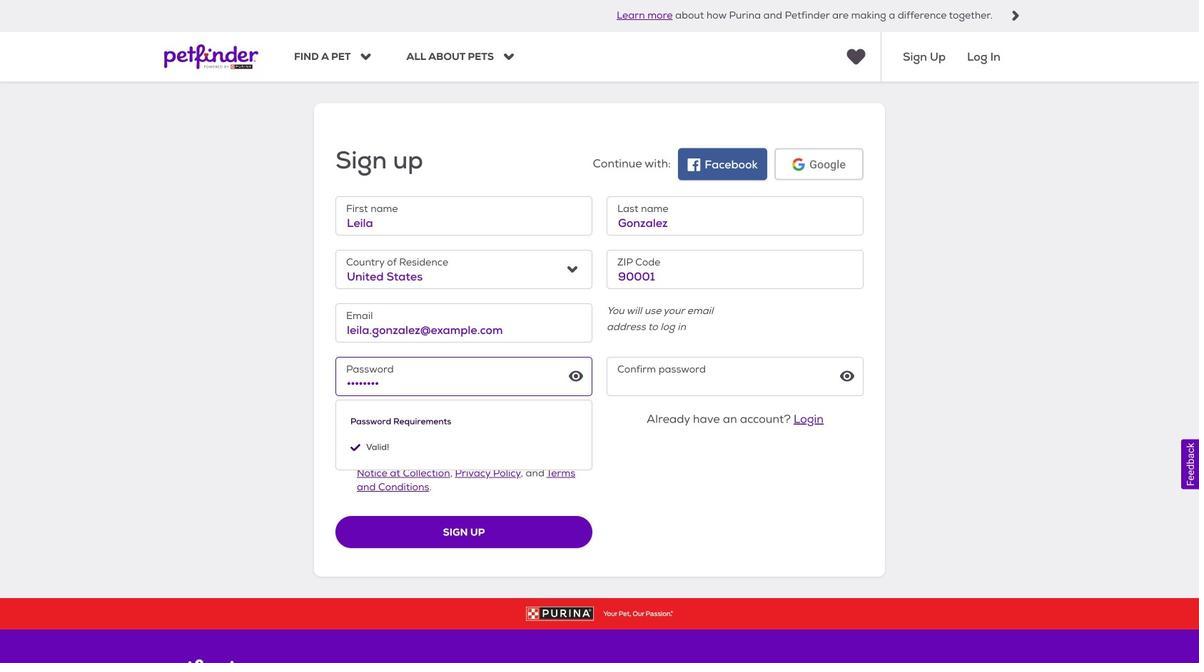Task type: vqa. For each thing, say whether or not it's contained in the screenshot.
enter city, state, or zip text field
no



Task type: locate. For each thing, give the bounding box(es) containing it.
None email field
[[336, 304, 593, 343]]

1 petfinder home image from the top
[[164, 32, 259, 82]]

None password field
[[336, 357, 593, 397], [607, 357, 864, 397], [336, 357, 593, 397], [607, 357, 864, 397]]

footer
[[0, 598, 1200, 664]]

None text field
[[336, 197, 593, 236], [607, 197, 864, 236], [336, 197, 593, 236], [607, 197, 864, 236]]

1 vertical spatial petfinder home image
[[164, 659, 254, 664]]

purina your pet, our passion image
[[0, 607, 1200, 621]]

2 petfinder home image from the top
[[164, 659, 254, 664]]

0 vertical spatial petfinder home image
[[164, 32, 259, 82]]

petfinder home image
[[164, 32, 259, 82], [164, 659, 254, 664]]



Task type: describe. For each thing, give the bounding box(es) containing it.
ZIP Code text field
[[607, 250, 864, 289]]



